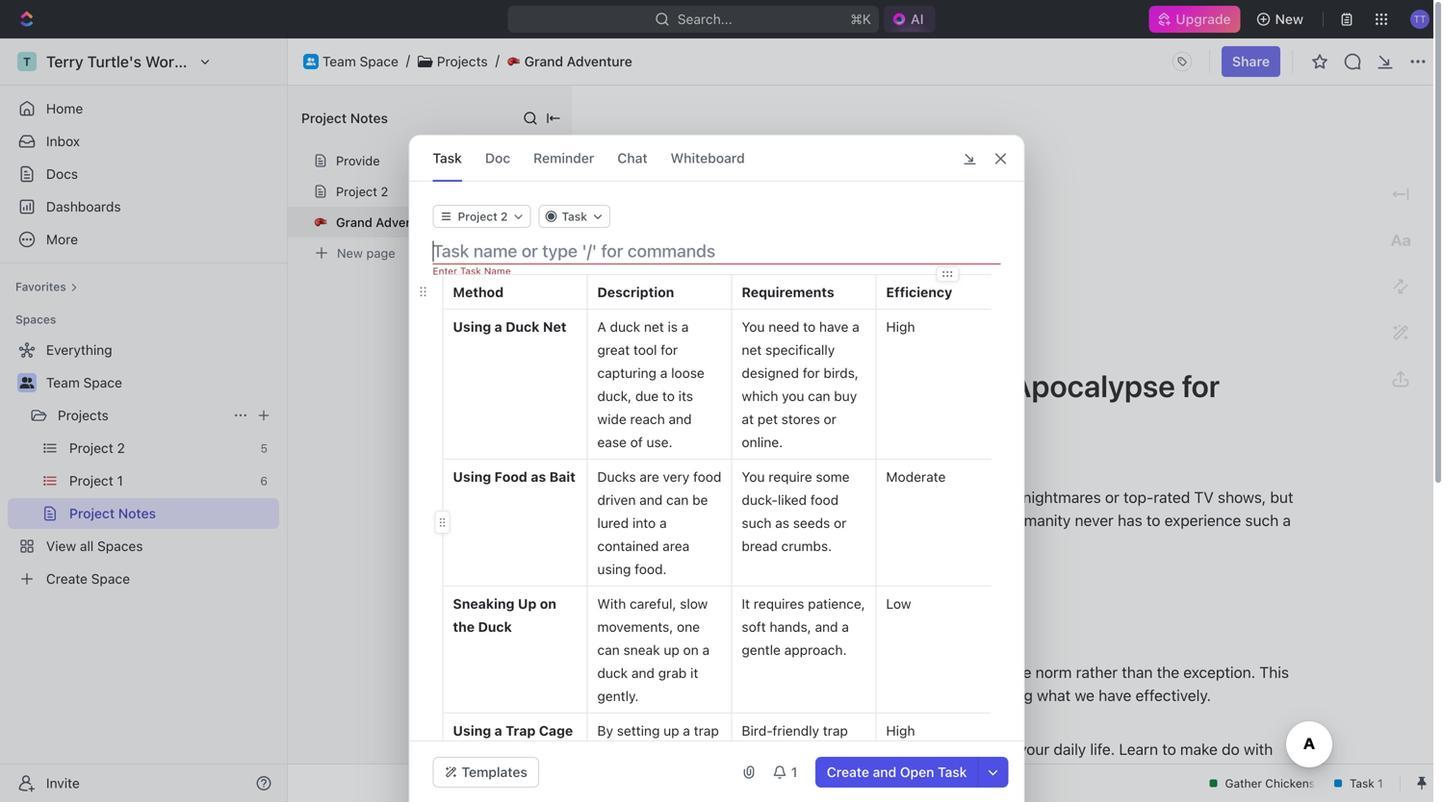 Task type: locate. For each thing, give the bounding box(es) containing it.
worst
[[980, 489, 1019, 507]]

apocalyptic inside the in a post-apocalyptic world, resource scarcity is often the norm rather than the exception. this teaches us the importance of being resourceful and using what we have effectively.
[[698, 664, 778, 682]]

1 trap from the left
[[694, 723, 719, 739]]

1 vertical spatial up
[[663, 723, 679, 739]]

with right do
[[1244, 741, 1273, 759]]

doc button
[[485, 136, 510, 181]]

1 you from the top
[[742, 319, 765, 335]]

to left make
[[1162, 741, 1176, 759]]

0 horizontal spatial projects
[[58, 408, 109, 424]]

and inside 'it requires patience, soft hands, and a gentle approach.'
[[815, 619, 838, 635]]

of
[[630, 435, 643, 451], [821, 687, 835, 705]]

0 vertical spatial using
[[597, 562, 631, 578]]

1 horizontal spatial is
[[953, 664, 964, 682]]

and inside button
[[873, 765, 896, 781]]

are right the 1
[[808, 770, 827, 786]]

1 horizontal spatial team
[[322, 54, 356, 69]]

team right user group image
[[322, 54, 356, 69]]

grand down add
[[630, 250, 739, 295]]

0 horizontal spatial of
[[630, 435, 643, 451]]

or down now
[[834, 516, 847, 531]]

grand right 🥊 in the top left of the page
[[524, 54, 563, 69]]

1 vertical spatial you
[[742, 469, 765, 485]]

using down contained
[[597, 562, 631, 578]]

1 horizontal spatial with
[[1244, 741, 1273, 759]]

of inside a duck net is a great tool for capturing a loose duck, due to its wide reach and ease of use.
[[630, 435, 643, 451]]

0 vertical spatial you
[[742, 319, 765, 335]]

setting
[[617, 723, 660, 739]]

catastrophe,
[[632, 535, 719, 553]]

0 horizontal spatial is
[[668, 319, 678, 335]]

post- inside the post-apocalyptic world now exists only in our worst nightmares or top-rated tv shows, but it can teach us several life lessons. although we hope humanity never has to experience such a catastrophe, there's always something to learn.
[[662, 489, 700, 507]]

some up now
[[816, 469, 850, 485]]

a left the last
[[681, 319, 689, 335]]

2 horizontal spatial task
[[938, 765, 967, 781]]

or left top-
[[1105, 489, 1119, 507]]

us right teaches
[[691, 687, 707, 705]]

0 horizontal spatial we
[[943, 512, 963, 530]]

some inside bird-friendly trap cage and some duck food are required.
[[802, 747, 836, 762]]

tree inside "sidebar" navigation
[[8, 335, 279, 595]]

and up much
[[776, 747, 799, 762]]

pm
[[879, 318, 899, 334]]

1 horizontal spatial using
[[995, 687, 1033, 705]]

team space link
[[322, 54, 398, 70], [46, 368, 275, 399]]

can left the be
[[666, 492, 689, 508]]

1 vertical spatial apocalyptic
[[698, 664, 778, 682]]

duck inside sneaking up on the duck
[[478, 619, 512, 635]]

apocalyptic up several
[[700, 489, 780, 507]]

scarcity
[[894, 664, 949, 682]]

task down 'resourcefulness'
[[938, 765, 967, 781]]

task down reminder button
[[562, 210, 587, 223]]

in,
[[629, 793, 644, 803]]

life.
[[1090, 741, 1115, 759]]

up inside by setting up a trap cage with food inside, ducks can walk in, then
[[663, 723, 679, 739]]

such up the there's
[[742, 516, 772, 531]]

1 vertical spatial have
[[1099, 687, 1131, 705]]

up
[[518, 596, 537, 612]]

templates
[[462, 765, 527, 781]]

1 using from the top
[[453, 319, 491, 335]]

world
[[784, 489, 823, 507]]

up up lesson
[[663, 723, 679, 739]]

0 vertical spatial team space
[[322, 54, 398, 69]]

a inside 'it requires patience, soft hands, and a gentle approach.'
[[842, 619, 849, 635]]

in
[[937, 489, 949, 507], [1002, 741, 1015, 759]]

and down its
[[669, 412, 692, 427]]

it right lured at the bottom of the page
[[632, 512, 640, 530]]

1 vertical spatial projects link
[[58, 400, 225, 431]]

cage
[[539, 723, 573, 739]]

task left doc
[[433, 150, 462, 166]]

0 vertical spatial or
[[824, 412, 836, 427]]

1 cage from the left
[[597, 747, 628, 762]]

with inside by setting up a trap cage with food inside, ducks can walk in, then
[[631, 747, 657, 762]]

0 vertical spatial team
[[322, 54, 356, 69]]

new inside button
[[1275, 11, 1303, 27]]

gently.
[[597, 689, 639, 705]]

much
[[767, 764, 806, 782]]

space up notes
[[360, 54, 398, 69]]

team right user group icon
[[46, 375, 80, 391]]

can inside by setting up a trap cage with food inside, ducks can walk in, then
[[682, 770, 705, 786]]

is inside a duck net is a great tool for capturing a loose duck, due to its wide reach and ease of use.
[[668, 319, 678, 335]]

duck up gently.
[[597, 666, 628, 682]]

a left loose
[[660, 365, 667, 381]]

exception.
[[1183, 664, 1255, 682]]

are
[[640, 469, 659, 485], [808, 770, 827, 786]]

can left 'sneak'
[[597, 643, 620, 658]]

net
[[644, 319, 664, 335], [742, 342, 762, 358]]

2 you from the top
[[742, 469, 765, 485]]

1 vertical spatial duck
[[597, 666, 628, 682]]

cage down bird-
[[742, 747, 772, 762]]

1 horizontal spatial net
[[742, 342, 762, 358]]

of inside the in a post-apocalyptic world, resource scarcity is often the norm rather than the exception. this teaches us the importance of being resourceful and using what we have effectively.
[[821, 687, 835, 705]]

duck left "net"
[[506, 319, 540, 335]]

resourcefulness
[[887, 741, 998, 759]]

3 using from the top
[[453, 723, 491, 739]]

1 vertical spatial net
[[742, 342, 762, 358]]

you up duck-
[[742, 469, 765, 485]]

and inside 'with careful, slow movements, one can sneak up on a duck and grab it gently.'
[[631, 666, 655, 682]]

0 vertical spatial up
[[664, 643, 679, 658]]

by setting up a trap cage with food inside, ducks can walk in, then 
[[597, 723, 723, 803]]

make
[[1180, 741, 1218, 759]]

tree
[[8, 335, 279, 595]]

liked
[[778, 492, 807, 508]]

hope
[[967, 512, 1002, 530]]

you for you need to have a net specifically designed for birds, which you can buy at pet stores or online.
[[742, 319, 765, 335]]

0 vertical spatial high
[[886, 319, 915, 335]]

a inside 'with careful, slow movements, one can sneak up on a duck and grab it gently.'
[[702, 643, 710, 658]]

0 vertical spatial project
[[301, 110, 347, 126]]

1 horizontal spatial such
[[1245, 512, 1279, 530]]

1 vertical spatial projects
[[58, 408, 109, 424]]

a up lesson
[[683, 723, 690, 739]]

dialog
[[409, 135, 1025, 803]]

0 horizontal spatial it
[[632, 512, 640, 530]]

hands,
[[770, 619, 811, 635]]

team space right user group icon
[[46, 375, 122, 391]]

1 horizontal spatial projects
[[437, 54, 488, 69]]

1 horizontal spatial us
[[717, 512, 733, 530]]

project left 2
[[336, 184, 377, 199]]

tree containing team space
[[8, 335, 279, 595]]

0 vertical spatial in
[[937, 489, 949, 507]]

you left the need
[[742, 319, 765, 335]]

Task name or type '/' for commands text field
[[433, 240, 1005, 263]]

of left "being"
[[821, 687, 835, 705]]

to left its
[[662, 388, 675, 404]]

as left life
[[775, 516, 789, 531]]

for inside life lessons from the post-apocalypse for modern times
[[1182, 368, 1220, 404]]

have up specifically
[[819, 319, 848, 335]]

1 horizontal spatial team space link
[[322, 54, 398, 70]]

1 horizontal spatial team space
[[322, 54, 398, 69]]

create and open task
[[827, 765, 967, 781]]

1 horizontal spatial at
[[830, 318, 842, 334]]

using down the often
[[995, 687, 1033, 705]]

walk
[[597, 793, 625, 803]]

as left bait
[[531, 469, 546, 485]]

1 vertical spatial team space
[[46, 375, 122, 391]]

gentle
[[742, 643, 781, 658]]

at left 5:28
[[830, 318, 842, 334]]

can right you
[[808, 388, 830, 404]]

high down resourceful
[[886, 723, 915, 739]]

food inside 'ducks are very food driven and can be lured into a contained area using food.'
[[693, 469, 721, 485]]

patience,
[[808, 596, 865, 612]]

0 vertical spatial net
[[644, 319, 664, 335]]

0 horizontal spatial team space link
[[46, 368, 275, 399]]

be
[[692, 492, 708, 508]]

1 vertical spatial some
[[802, 747, 836, 762]]

such down but
[[1245, 512, 1279, 530]]

using up templates dropdown button
[[453, 723, 491, 739]]

favorites
[[15, 280, 66, 294]]

1 horizontal spatial it
[[690, 666, 698, 682]]

duck right a
[[610, 319, 640, 335]]

often
[[968, 664, 1005, 682]]

as inside you require some duck-liked food such as seeds or bread crumbs.
[[775, 516, 789, 531]]

0 vertical spatial projects
[[437, 54, 488, 69]]

1 vertical spatial team space link
[[46, 368, 275, 399]]

invite
[[46, 776, 80, 792]]

0 vertical spatial on
[[540, 596, 556, 612]]

is left the last
[[668, 319, 678, 335]]

very
[[663, 469, 690, 485]]

2
[[381, 184, 388, 199]]

a down patience,
[[842, 619, 849, 635]]

0 vertical spatial it
[[632, 512, 640, 530]]

project notes
[[301, 110, 388, 126]]

and left open
[[873, 765, 896, 781]]

0 vertical spatial adventure
[[567, 54, 632, 69]]

a
[[597, 319, 606, 335]]

have down rather
[[1099, 687, 1131, 705]]

1 vertical spatial duck
[[478, 619, 512, 635]]

space right user group icon
[[83, 375, 122, 391]]

space inside "sidebar" navigation
[[83, 375, 122, 391]]

and inside bird-friendly trap cage and some duck food are required.
[[776, 747, 799, 762]]

net inside a duck net is a great tool for capturing a loose duck, due to its wide reach and ease of use.
[[644, 319, 664, 335]]

0 vertical spatial duck
[[610, 319, 640, 335]]

pet
[[757, 412, 778, 427]]

can down the
[[644, 512, 670, 530]]

a left the "pm"
[[852, 319, 859, 335]]

1 vertical spatial task
[[562, 210, 587, 223]]

we inside the post-apocalyptic world now exists only in our worst nightmares or top-rated tv shows, but it can teach us several life lessons. although we hope humanity never has to experience such a catastrophe, there's always something to learn.
[[943, 512, 963, 530]]

inside,
[[597, 770, 638, 786]]

we
[[943, 512, 963, 530], [1075, 687, 1095, 705]]

1 vertical spatial us
[[691, 687, 707, 705]]

0 horizontal spatial projects link
[[58, 400, 225, 431]]

🥊
[[507, 54, 520, 69]]

it
[[632, 512, 640, 530], [690, 666, 698, 682]]

adventure right 🥊 in the top left of the page
[[567, 54, 632, 69]]

1 horizontal spatial of
[[821, 687, 835, 705]]

apocalyptic down gentle
[[698, 664, 778, 682]]

us inside the post-apocalyptic world now exists only in our worst nightmares or top-rated tv shows, but it can teach us several life lessons. although we hope humanity never has to experience such a catastrophe, there's always something to learn.
[[717, 512, 733, 530]]

to up specifically
[[803, 319, 816, 335]]

online.
[[742, 435, 783, 451]]

at left pet
[[742, 412, 754, 427]]

high down efficiency
[[886, 319, 915, 335]]

on down one
[[683, 643, 699, 658]]

1 vertical spatial in
[[1002, 741, 1015, 759]]

with up the "less" on the left bottom
[[631, 747, 657, 762]]

times
[[746, 414, 830, 451]]

0 horizontal spatial task
[[433, 150, 462, 166]]

we down rather
[[1075, 687, 1095, 705]]

duck down sneaking
[[478, 619, 512, 635]]

ducks
[[597, 469, 636, 485]]

some down friendly
[[802, 747, 836, 762]]

rather
[[1076, 664, 1118, 682]]

nightmares
[[1023, 489, 1101, 507]]

last
[[696, 318, 722, 334]]

1 vertical spatial high
[[886, 723, 915, 739]]

1 vertical spatial team
[[46, 375, 80, 391]]

a inside the in a post-apocalyptic world, resource scarcity is often the norm rather than the exception. this teaches us the importance of being resourceful and using what we have effectively.
[[648, 664, 656, 682]]

adventure
[[567, 54, 632, 69], [376, 215, 437, 230], [747, 250, 933, 295]]

adventure down 2
[[376, 215, 437, 230]]

0 vertical spatial grand
[[524, 54, 563, 69]]

and down 'sneak'
[[631, 666, 655, 682]]

whiteboard button
[[671, 136, 745, 181]]

1 horizontal spatial grand
[[524, 54, 563, 69]]

projects inside "sidebar" navigation
[[58, 408, 109, 424]]

2 horizontal spatial adventure
[[747, 250, 933, 295]]

2 up from the top
[[663, 723, 679, 739]]

can right ducks
[[682, 770, 705, 786]]

0 vertical spatial space
[[360, 54, 398, 69]]

up up grab
[[664, 643, 679, 658]]

new right upgrade
[[1275, 11, 1303, 27]]

2 vertical spatial grand
[[630, 250, 739, 295]]

description
[[597, 284, 674, 300]]

you inside you need to have a net specifically designed for birds, which you can buy at pet stores or online.
[[742, 319, 765, 335]]

us right "teach"
[[717, 512, 733, 530]]

and up the then
[[663, 764, 689, 782]]

modern
[[713, 741, 772, 759]]

net
[[543, 319, 566, 335]]

0 vertical spatial projects link
[[437, 54, 488, 70]]

some inside you require some duck-liked food such as seeds or bread crumbs.
[[816, 469, 850, 485]]

0 vertical spatial we
[[943, 512, 963, 530]]

1 vertical spatial of
[[821, 687, 835, 705]]

it requires patience, soft hands, and a gentle approach.
[[742, 596, 869, 658]]

and inside a duck net is a great tool for capturing a loose duck, due to its wide reach and ease of use.
[[669, 412, 692, 427]]

1 horizontal spatial we
[[1075, 687, 1095, 705]]

cage inside by setting up a trap cage with food inside, ducks can walk in, then
[[597, 747, 628, 762]]

today
[[788, 318, 826, 334]]

projects link
[[437, 54, 488, 70], [58, 400, 225, 431]]

0 vertical spatial us
[[717, 512, 733, 530]]

net up tool
[[644, 319, 664, 335]]

food
[[494, 469, 527, 485]]

1 up from the top
[[664, 643, 679, 658]]

0 vertical spatial post-
[[662, 489, 700, 507]]

new left page
[[337, 246, 363, 260]]

1 vertical spatial adventure
[[376, 215, 437, 230]]

1 horizontal spatial space
[[360, 54, 398, 69]]

food inside you require some duck-liked food such as seeds or bread crumbs.
[[810, 492, 839, 508]]

post- up teaches
[[660, 664, 698, 682]]

0 horizontal spatial using
[[597, 562, 631, 578]]

1 vertical spatial using
[[995, 687, 1033, 705]]

adventure up 5:28
[[747, 250, 933, 295]]

and down the often
[[965, 687, 991, 705]]

duck-
[[742, 492, 778, 508]]

0 horizontal spatial new
[[337, 246, 363, 260]]

1 horizontal spatial new
[[1275, 11, 1303, 27]]

ducks are very food driven and can be lured into a contained area using food.
[[597, 469, 725, 578]]

team space inside "sidebar" navigation
[[46, 375, 122, 391]]

trap inside by setting up a trap cage with food inside, ducks can walk in, then
[[694, 723, 719, 739]]

a inside the post-apocalyptic world now exists only in our worst nightmares or top-rated tv shows, but it can teach us several life lessons. although we hope humanity never has to experience such a catastrophe, there's always something to learn.
[[1283, 512, 1291, 530]]

you for you require some duck-liked food such as seeds or bread crumbs.
[[742, 469, 765, 485]]

tv
[[1194, 489, 1214, 507]]

0 horizontal spatial cage
[[597, 747, 628, 762]]

a down 1. resourcefulness
[[702, 643, 710, 658]]

cage inside bird-friendly trap cage and some duck food are required.
[[742, 747, 772, 762]]

team space right user group image
[[322, 54, 398, 69]]

doc
[[485, 150, 510, 166]]

0 vertical spatial task
[[433, 150, 462, 166]]

using for using a duck net
[[453, 319, 491, 335]]

add comment grand adventure
[[630, 226, 933, 295]]

0 horizontal spatial us
[[691, 687, 707, 705]]

1 horizontal spatial trap
[[823, 723, 848, 739]]

duck inside bird-friendly trap cage and some duck food are required.
[[742, 770, 772, 786]]

0 horizontal spatial such
[[742, 516, 772, 531]]

1 vertical spatial we
[[1075, 687, 1095, 705]]

0 horizontal spatial grand
[[336, 215, 372, 230]]

a left trap
[[494, 723, 502, 739]]

new for new
[[1275, 11, 1303, 27]]

a
[[494, 319, 502, 335], [681, 319, 689, 335], [852, 319, 859, 335], [660, 365, 667, 381], [1283, 512, 1291, 530], [659, 516, 667, 531], [842, 619, 849, 635], [702, 643, 710, 658], [648, 664, 656, 682], [494, 723, 502, 739], [683, 723, 690, 739]]

team space link for user group image projects link
[[322, 54, 398, 70]]

0 horizontal spatial with
[[631, 747, 657, 762]]

teaches
[[632, 687, 687, 705]]

it right grab
[[690, 666, 698, 682]]

0 horizontal spatial net
[[644, 319, 664, 335]]

0 vertical spatial of
[[630, 435, 643, 451]]

1 vertical spatial using
[[453, 469, 491, 485]]

0 horizontal spatial space
[[83, 375, 122, 391]]

and down patience,
[[815, 619, 838, 635]]

use.
[[646, 435, 673, 451]]

the down sneaking
[[453, 619, 475, 635]]

adventure inside add comment grand adventure
[[747, 250, 933, 295]]

trap up develop
[[823, 723, 848, 739]]

you inside you require some duck-liked food such as seeds or bread crumbs.
[[742, 469, 765, 485]]

is
[[668, 319, 678, 335], [953, 664, 964, 682]]

projects
[[437, 54, 488, 69], [58, 408, 109, 424]]

world,
[[782, 664, 825, 682]]

1 high from the top
[[886, 319, 915, 335]]

project left notes
[[301, 110, 347, 126]]

2 vertical spatial task
[[938, 765, 967, 781]]

on right up
[[540, 596, 556, 612]]

to inside develop resourcefulness in your daily life. learn to make do with less and recycle as much as possible.
[[1162, 741, 1176, 759]]

to down although
[[904, 535, 918, 553]]

2 cage from the left
[[742, 747, 772, 762]]

2 high from the top
[[886, 723, 915, 739]]

cage up inside,
[[597, 747, 628, 762]]

0 horizontal spatial on
[[540, 596, 556, 612]]

0 horizontal spatial are
[[640, 469, 659, 485]]

project for project notes
[[301, 110, 347, 126]]

1 vertical spatial space
[[83, 375, 122, 391]]

or down buy
[[824, 412, 836, 427]]

for
[[661, 342, 678, 358], [803, 365, 820, 381], [1182, 368, 1220, 404], [688, 741, 710, 759]]

can inside 'with careful, slow movements, one can sneak up on a duck and grab it gently.'
[[597, 643, 620, 658]]

space for projects link corresponding to user group icon team space link
[[83, 375, 122, 391]]

on inside sneaking up on the duck
[[540, 596, 556, 612]]

1 vertical spatial it
[[690, 666, 698, 682]]

team inside "sidebar" navigation
[[46, 375, 80, 391]]

a right in
[[648, 664, 656, 682]]

2 trap from the left
[[823, 723, 848, 739]]

into
[[632, 516, 656, 531]]

1 vertical spatial is
[[953, 664, 964, 682]]

0 vertical spatial new
[[1275, 11, 1303, 27]]

in left "our"
[[937, 489, 949, 507]]

1 horizontal spatial projects link
[[437, 54, 488, 70]]

which
[[742, 388, 778, 404]]

0 horizontal spatial trap
[[694, 723, 719, 739]]

we down "our"
[[943, 512, 963, 530]]

dialog containing task
[[409, 135, 1025, 803]]

0 horizontal spatial team space
[[46, 375, 122, 391]]

2 using from the top
[[453, 469, 491, 485]]

with inside develop resourcefulness in your daily life. learn to make do with less and recycle as much as possible.
[[1244, 741, 1273, 759]]

0 horizontal spatial team
[[46, 375, 80, 391]]

is left the often
[[953, 664, 964, 682]]

grand down project 2
[[336, 215, 372, 230]]

0 vertical spatial apocalyptic
[[700, 489, 780, 507]]

have inside you need to have a net specifically designed for birds, which you can buy at pet stores or online.
[[819, 319, 848, 335]]

trap up lesson for modern times:
[[694, 723, 719, 739]]

notes
[[350, 110, 388, 126]]

0 vertical spatial using
[[453, 319, 491, 335]]

chat button
[[617, 136, 647, 181]]

of left use.
[[630, 435, 643, 451]]

or inside the post-apocalyptic world now exists only in our worst nightmares or top-rated tv shows, but it can teach us several life lessons. although we hope humanity never has to experience such a catastrophe, there's always something to learn.
[[1105, 489, 1119, 507]]

1 horizontal spatial task
[[562, 210, 587, 223]]

post- down very
[[662, 489, 700, 507]]

apocalyptic
[[700, 489, 780, 507], [698, 664, 778, 682]]



Task type: describe. For each thing, give the bounding box(es) containing it.
great
[[597, 342, 630, 358]]

team space for projects link corresponding to user group icon team space link
[[46, 375, 122, 391]]

daily
[[1054, 741, 1086, 759]]

its
[[678, 388, 693, 404]]

a inside 'ducks are very food driven and can be lured into a contained area using food.'
[[659, 516, 667, 531]]

tool
[[633, 342, 657, 358]]

and inside develop resourcefulness in your daily life. learn to make do with less and recycle as much as possible.
[[663, 764, 689, 782]]

stores
[[781, 412, 820, 427]]

the inside sneaking up on the duck
[[453, 619, 475, 635]]

sidebar navigation
[[0, 39, 288, 803]]

rated
[[1153, 489, 1190, 507]]

home
[[46, 101, 83, 116]]

projects for projects link corresponding to user group icon
[[58, 408, 109, 424]]

wide
[[597, 412, 626, 427]]

grab
[[658, 666, 687, 682]]

you
[[782, 388, 804, 404]]

friendly
[[772, 723, 819, 739]]

sneak
[[623, 643, 660, 658]]

upgrade
[[1176, 11, 1231, 27]]

for inside a duck net is a great tool for capturing a loose duck, due to its wide reach and ease of use.
[[661, 342, 678, 358]]

projects for user group image projects link
[[437, 54, 488, 69]]

up inside 'with careful, slow movements, one can sneak up on a duck and grab it gently.'
[[664, 643, 679, 658]]

inbox
[[46, 133, 80, 149]]

as down modern
[[747, 764, 763, 782]]

to right has
[[1146, 512, 1160, 530]]

on inside 'with careful, slow movements, one can sneak up on a duck and grab it gently.'
[[683, 643, 699, 658]]

are inside 'ducks are very food driven and can be lured into a contained area using food.'
[[640, 469, 659, 485]]

high for you need to have a net specifically designed for birds, which you can buy at pet stores or online.
[[886, 319, 915, 335]]

soft
[[742, 619, 766, 635]]

can inside 'ducks are very food driven and can be lured into a contained area using food.'
[[666, 492, 689, 508]]

to inside you need to have a net specifically designed for birds, which you can buy at pet stores or online.
[[803, 319, 816, 335]]

1.
[[632, 600, 647, 627]]

team space link for projects link corresponding to user group icon
[[46, 368, 275, 399]]

efficiency
[[886, 284, 952, 300]]

the up lesson for modern times:
[[711, 687, 734, 705]]

than
[[1122, 664, 1153, 682]]

duck inside 'with careful, slow movements, one can sneak up on a duck and grab it gently.'
[[597, 666, 628, 682]]

new for new page
[[337, 246, 363, 260]]

to inside a duck net is a great tool for capturing a loose duck, due to its wide reach and ease of use.
[[662, 388, 675, 404]]

learn.
[[922, 535, 961, 553]]

post-
[[935, 368, 1010, 404]]

can inside you need to have a net specifically designed for birds, which you can buy at pet stores or online.
[[808, 388, 830, 404]]

you need to have a net specifically designed for birds, which you can buy at pet stores or online.
[[742, 319, 863, 451]]

ducks
[[642, 770, 679, 786]]

in inside develop resourcefulness in your daily life. learn to make do with less and recycle as much as possible.
[[1002, 741, 1015, 759]]

dashboards link
[[8, 192, 279, 222]]

such inside the post-apocalyptic world now exists only in our worst nightmares or top-rated tv shows, but it can teach us several life lessons. although we hope humanity never has to experience such a catastrophe, there's always something to learn.
[[1245, 512, 1279, 530]]

provide
[[336, 154, 380, 168]]

favorites button
[[8, 275, 85, 298]]

0 vertical spatial duck
[[506, 319, 540, 335]]

effectively.
[[1135, 687, 1211, 705]]

apocalypse
[[1010, 368, 1175, 404]]

task inside button
[[938, 765, 967, 781]]

grand inside add comment grand adventure
[[630, 250, 739, 295]]

space for team space link corresponding to user group image projects link
[[360, 54, 398, 69]]

share
[[1232, 53, 1270, 69]]

you require some duck-liked food such as seeds or bread crumbs.
[[742, 469, 853, 554]]

0 horizontal spatial adventure
[[376, 215, 437, 230]]

high for bird-friendly trap cage and some duck food are required.
[[886, 723, 915, 739]]

for inside you need to have a net specifically designed for birds, which you can buy at pet stores or online.
[[803, 365, 820, 381]]

a inside you need to have a net specifically designed for birds, which you can buy at pet stores or online.
[[852, 319, 859, 335]]

at inside you need to have a net specifically designed for birds, which you can buy at pet stores or online.
[[742, 412, 754, 427]]

projects link for user group image
[[437, 54, 488, 70]]

food inside bird-friendly trap cage and some duck food are required.
[[776, 770, 804, 786]]

norm
[[1036, 664, 1072, 682]]

this
[[1259, 664, 1289, 682]]

post- inside the in a post-apocalyptic world, resource scarcity is often the norm rather than the exception. this teaches us the importance of being resourceful and using what we have effectively.
[[660, 664, 698, 682]]

do
[[1222, 741, 1240, 759]]

such inside you require some duck-liked food such as seeds or bread crumbs.
[[742, 516, 772, 531]]

trap inside bird-friendly trap cage and some duck food are required.
[[823, 723, 848, 739]]

user group image
[[306, 58, 316, 65]]

using food as bait
[[453, 469, 575, 485]]

the
[[632, 489, 658, 507]]

buy
[[834, 388, 857, 404]]

a down the method
[[494, 319, 502, 335]]

user group image
[[20, 377, 34, 389]]

top-
[[1123, 489, 1153, 507]]

in inside the post-apocalyptic world now exists only in our worst nightmares or top-rated tv shows, but it can teach us several life lessons. although we hope humanity never has to experience such a catastrophe, there's always something to learn.
[[937, 489, 949, 507]]

have inside the in a post-apocalyptic world, resource scarcity is often the norm rather than the exception. this teaches us the importance of being resourceful and using what we have effectively.
[[1099, 687, 1131, 705]]

project for project 2
[[336, 184, 377, 199]]

and inside the in a post-apocalyptic world, resource scarcity is often the norm rather than the exception. this teaches us the importance of being resourceful and using what we have effectively.
[[965, 687, 991, 705]]

home link
[[8, 93, 279, 124]]

as right the 1
[[810, 764, 826, 782]]

bird-
[[742, 723, 773, 739]]

lesson
[[632, 741, 684, 759]]

the left norm
[[1009, 664, 1032, 682]]

careful,
[[630, 596, 676, 612]]

using inside the in a post-apocalyptic world, resource scarcity is often the norm rather than the exception. this teaches us the importance of being resourceful and using what we have effectively.
[[995, 687, 1033, 705]]

team space for team space link corresponding to user group image projects link
[[322, 54, 398, 69]]

using inside 'ducks are very food driven and can be lured into a contained area using food.'
[[597, 562, 631, 578]]

has
[[1118, 512, 1142, 530]]

we inside the in a post-apocalyptic world, resource scarcity is often the norm rather than the exception. this teaches us the importance of being resourceful and using what we have effectively.
[[1075, 687, 1095, 705]]

new page
[[337, 246, 395, 260]]

1 horizontal spatial adventure
[[567, 54, 632, 69]]

but
[[1270, 489, 1293, 507]]

in
[[632, 664, 644, 682]]

requirements
[[742, 284, 834, 300]]

team for team space link corresponding to user group image projects link
[[322, 54, 356, 69]]

using for using a trap cage
[[453, 723, 491, 739]]

5:28
[[846, 318, 875, 334]]

moderate
[[886, 469, 946, 485]]

bait
[[549, 469, 575, 485]]

food inside by setting up a trap cage with food inside, ducks can walk in, then
[[661, 747, 689, 762]]

1 button
[[764, 758, 807, 788]]

contained
[[597, 539, 659, 554]]

bread
[[742, 539, 778, 554]]

need
[[768, 319, 799, 335]]

task inside dropdown button
[[562, 210, 587, 223]]

experience
[[1164, 512, 1241, 530]]

approach.
[[784, 643, 847, 658]]

the up effectively.
[[1157, 664, 1179, 682]]

is inside the in a post-apocalyptic world, resource scarcity is often the norm rather than the exception. this teaches us the importance of being resourceful and using what we have effectively.
[[953, 664, 964, 682]]

reach
[[630, 412, 665, 427]]

only
[[904, 489, 933, 507]]

dashboards
[[46, 199, 121, 215]]

apocalyptic inside the post-apocalyptic world now exists only in our worst nightmares or top-rated tv shows, but it can teach us several life lessons. although we hope humanity never has to experience such a catastrophe, there's always something to learn.
[[700, 489, 780, 507]]

the post-apocalyptic world now exists only in our worst nightmares or top-rated tv shows, but it can teach us several life lessons. although we hope humanity never has to experience such a catastrophe, there's always something to learn.
[[632, 489, 1297, 553]]

or inside you need to have a net specifically designed for birds, which you can buy at pet stores or online.
[[824, 412, 836, 427]]

the inside life lessons from the post-apocalypse for modern times
[[883, 368, 928, 404]]

us inside the in a post-apocalyptic world, resource scarcity is often the norm rather than the exception. this teaches us the importance of being resourceful and using what we have effectively.
[[691, 687, 707, 705]]

lessons
[[689, 368, 805, 404]]

always
[[776, 535, 822, 553]]

never
[[1075, 512, 1114, 530]]

task button
[[539, 205, 610, 228]]

using for using food as bait
[[453, 469, 491, 485]]

requires
[[754, 596, 804, 612]]

teach
[[674, 512, 713, 530]]

less
[[632, 764, 659, 782]]

learn
[[1119, 741, 1158, 759]]

1 vertical spatial grand
[[336, 215, 372, 230]]

whiteboard
[[671, 150, 745, 166]]

it inside the post-apocalyptic world now exists only in our worst nightmares or top-rated tv shows, but it can teach us several life lessons. although we hope humanity never has to experience such a catastrophe, there's always something to learn.
[[632, 512, 640, 530]]

page
[[366, 246, 395, 260]]

net inside you need to have a net specifically designed for birds, which you can buy at pet stores or online.
[[742, 342, 762, 358]]

or inside you require some duck-liked food such as seeds or bread crumbs.
[[834, 516, 847, 531]]

can inside the post-apocalyptic world now exists only in our worst nightmares or top-rated tv shows, but it can teach us several life lessons. although we hope humanity never has to experience such a catastrophe, there's always something to learn.
[[644, 512, 670, 530]]

comment
[[679, 226, 738, 242]]

create
[[827, 765, 869, 781]]

are inside bird-friendly trap cage and some duck food are required.
[[808, 770, 827, 786]]

a inside by setting up a trap cage with food inside, ducks can walk in, then
[[683, 723, 690, 739]]

from
[[811, 368, 876, 404]]

🥊 grand adventure
[[507, 54, 632, 69]]

0 vertical spatial at
[[830, 318, 842, 334]]

and inside 'ducks are very food driven and can be lured into a contained area using food.'
[[639, 492, 663, 508]]

in a post-apocalyptic world, resource scarcity is often the norm rather than the exception. this teaches us the importance of being resourceful and using what we have effectively.
[[632, 664, 1293, 705]]

chat
[[617, 150, 647, 166]]

projects link for user group icon
[[58, 400, 225, 431]]

shows,
[[1218, 489, 1266, 507]]

duck inside a duck net is a great tool for capturing a loose duck, due to its wide reach and ease of use.
[[610, 319, 640, 335]]

possible.
[[830, 764, 893, 782]]

team for projects link corresponding to user group icon team space link
[[46, 375, 80, 391]]

what
[[1037, 687, 1071, 705]]

food.
[[635, 562, 667, 578]]

it inside 'with careful, slow movements, one can sneak up on a duck and grab it gently.'
[[690, 666, 698, 682]]

using a duck net
[[453, 319, 566, 335]]

last updated: today at 5:28 pm
[[696, 318, 899, 334]]



Task type: vqa. For each thing, say whether or not it's contained in the screenshot.
ARE within Ducks are very food driven and can be lured into a contained area using food.
yes



